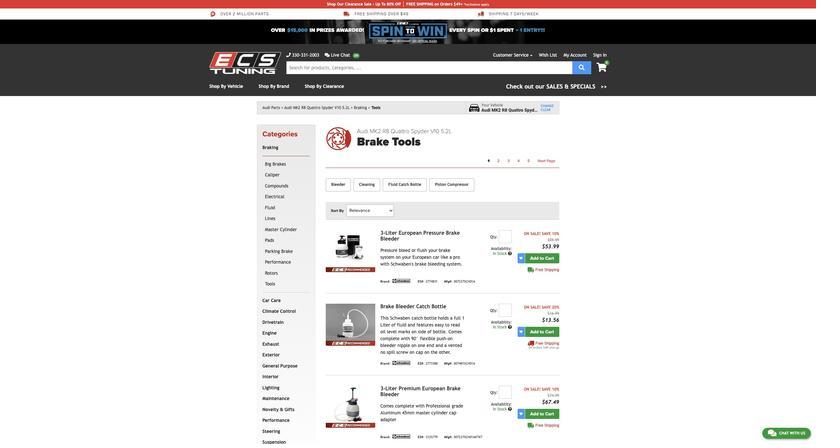 Task type: vqa. For each thing, say whether or not it's contained in the screenshot.
New ECS Solid Rubber & Poly Engine Mounts link
no



Task type: describe. For each thing, give the bounding box(es) containing it.
over for over 2 million parts
[[220, 12, 232, 17]]

control
[[280, 309, 296, 314]]

car
[[262, 298, 270, 303]]

0 vertical spatial brake
[[439, 248, 450, 253]]

by for brand
[[270, 84, 275, 89]]

european inside 3-liter european pressure brake bleeder
[[399, 230, 422, 236]]

live
[[331, 52, 339, 58]]

10% for $67.49
[[552, 387, 559, 392]]

over
[[388, 12, 399, 17]]

sort
[[331, 208, 338, 213]]

shipping 7 days/week link
[[478, 11, 539, 17]]

0 vertical spatial catch
[[399, 182, 409, 187]]

5.2l inside your vehicle audi mk2 r8 quattro spyder v10 5.2l
[[549, 108, 557, 113]]

novelty & gifts
[[262, 407, 294, 412]]

quattro for audi mk2 r8 quattro spyder v10 5.2l
[[307, 106, 320, 110]]

qty: for 3-liter premium european brake bleeder
[[490, 390, 498, 395]]

add to cart button for $53.99
[[525, 253, 559, 263]]

comes inside 'this schwaben catch bottle holds a full 1 liter of fluid and features easy to read oil level marks on side of bottle. comes complete with 90° flexible push-on bleeder nipple on one end and a vented no spill screw on cap on the other.'
[[448, 329, 462, 334]]

comes inside the comes complete with professional grade aluminum 45mm master cylinder cap adapter
[[380, 404, 394, 409]]

mfg#: for 3-liter european pressure brake bleeder
[[444, 280, 453, 284]]

spyder for audi mk2 r8 quattro spyder v10 5.2l brake tools
[[411, 128, 429, 135]]

5.2l for audi mk2 r8 quattro spyder v10 5.2l
[[342, 106, 350, 110]]

cart for $53.99
[[545, 256, 554, 261]]

ping
[[425, 2, 433, 7]]

0 horizontal spatial brake
[[415, 261, 426, 267]]

on up vented at the right bottom of the page
[[448, 336, 453, 341]]

1 vertical spatial bottle
[[432, 304, 446, 310]]

add to cart button for $13.56
[[525, 327, 559, 337]]

read
[[451, 322, 460, 328]]

vented
[[448, 343, 462, 348]]

customer
[[493, 52, 513, 58]]

free down $53.99
[[535, 268, 543, 272]]

1 horizontal spatial and
[[436, 343, 443, 348]]

account
[[570, 52, 587, 58]]

shop by brand link
[[259, 84, 289, 89]]

3-liter european pressure brake bleeder link
[[380, 230, 460, 242]]

shop for shop by brand
[[259, 84, 269, 89]]

official
[[418, 40, 429, 43]]

& for sales
[[565, 83, 569, 90]]

save for $67.49
[[542, 387, 551, 392]]

add to wish list image for $53.99
[[519, 257, 523, 260]]

shipping inside free shipping on orders $49 and up
[[544, 341, 559, 346]]

with inside the comes complete with professional grade aluminum 45mm master cylinder cap adapter
[[416, 404, 425, 409]]

complete inside the comes complete with professional grade aluminum 45mm master cylinder cap adapter
[[395, 404, 414, 409]]

by right sort
[[339, 208, 344, 213]]

caliper link
[[264, 170, 308, 181]]

0 horizontal spatial of
[[391, 322, 396, 328]]

ecs tuning recommends this product. image for brake bleeder catch bottle
[[326, 341, 375, 346]]

next page link
[[534, 157, 559, 165]]

1 inside 'this schwaben catch bottle holds a full 1 liter of fluid and features easy to read oil level marks on side of bottle. comes complete with 90° flexible push-on bleeder nipple on one end and a vented no spill screw on cap on the other.'
[[462, 316, 465, 321]]

electrical
[[265, 194, 284, 199]]

easy
[[435, 322, 444, 328]]

pressure inside 3-liter european pressure brake bleeder
[[423, 230, 444, 236]]

3-liter premium european brake bleeder link
[[380, 386, 461, 398]]

shop by brand
[[259, 84, 289, 89]]

cleaning link
[[353, 178, 380, 191]]

paginated product list navigation navigation
[[357, 157, 559, 165]]

save for $53.99
[[542, 232, 551, 236]]

every
[[449, 27, 466, 34]]

brake inside '3-liter premium european brake bleeder'
[[447, 386, 461, 392]]

your vehicle audi mk2 r8 quattro spyder v10 5.2l
[[481, 103, 557, 113]]

orders
[[440, 2, 452, 7]]

r8 for audi mk2 r8 quattro spyder v10 5.2l brake tools
[[382, 128, 389, 135]]

5 link
[[524, 157, 534, 165]]

question circle image for $13.56
[[508, 325, 512, 329]]

4 link
[[514, 157, 524, 165]]

days/week
[[514, 12, 539, 17]]

add to cart button for $67.49
[[525, 409, 559, 419]]

0 horizontal spatial braking link
[[261, 142, 308, 153]]

climate control link
[[261, 306, 308, 317]]

climate
[[262, 309, 279, 314]]

category navigation element
[[257, 125, 315, 444]]

rules
[[429, 40, 437, 43]]

search image
[[579, 64, 585, 70]]

change link
[[541, 104, 554, 108]]

stock for $67.49
[[497, 407, 507, 412]]

v10 for audi mk2 r8 quattro spyder v10 5.2l brake tools
[[430, 128, 439, 135]]

1 vertical spatial chat
[[779, 431, 789, 436]]

parts
[[255, 12, 269, 17]]

$1
[[490, 27, 496, 34]]

liter inside 'this schwaben catch bottle holds a full 1 liter of fluid and features easy to read oil level marks on side of bottle. comes complete with 90° flexible push-on bleeder nipple on one end and a vented no spill screw on cap on the other.'
[[380, 322, 390, 328]]

big brakes link
[[264, 159, 308, 170]]

007481sch01a
[[454, 362, 475, 366]]

shop for shop our clearance sale - up to 80% off
[[327, 2, 336, 7]]

v10 for audi mk2 r8 quattro spyder v10 5.2l
[[335, 106, 341, 110]]

spin
[[468, 27, 480, 34]]

on inside free shipping on orders $49 and up
[[528, 346, 532, 349]]

maintenance
[[262, 396, 289, 401]]

list
[[550, 52, 557, 58]]

live chat
[[331, 52, 350, 58]]

fluid catch bottle link
[[383, 178, 427, 191]]

es#2774831 - 007237sch01a - 3-liter european pressure brake bleeder - pressure bleed or flush your brake system on your european car like a pro with schwaben's brake bleeding system. - schwaben - audi bmw volkswagen mercedes benz mini porsche image
[[326, 230, 375, 267]]

brand: for brake bleeder catch bottle
[[380, 362, 390, 366]]

qty: for 3-liter european pressure brake bleeder
[[490, 235, 498, 239]]

2 vertical spatial a
[[444, 343, 447, 348]]

mfg#: 007481sch01a
[[444, 362, 475, 366]]

wish list
[[539, 52, 557, 58]]

1 horizontal spatial catch
[[416, 304, 430, 310]]

shipping down $53.99
[[544, 268, 559, 272]]

on up the 90°
[[412, 329, 417, 334]]

system.
[[447, 261, 462, 267]]

comments image
[[325, 53, 330, 57]]

piston
[[435, 182, 446, 187]]

a inside pressure bleed or flush your brake system on your european car like a pro with schwaben's brake bleeding system.
[[449, 255, 452, 260]]

steering
[[262, 429, 280, 434]]

r8 inside your vehicle audi mk2 r8 quattro spyder v10 5.2l
[[502, 108, 507, 113]]

shop by vehicle
[[209, 84, 243, 89]]

in for $67.49
[[493, 407, 496, 412]]

bleeder inside 3-liter european pressure brake bleeder
[[380, 236, 399, 242]]

shopping cart image
[[596, 63, 607, 72]]

sales & specials
[[546, 83, 595, 90]]

bleeder up schwaben
[[396, 304, 415, 310]]

liter for 3-liter premium european brake bleeder
[[385, 386, 397, 392]]

change
[[541, 104, 554, 108]]

1 vertical spatial performance link
[[261, 415, 308, 426]]

braking inside category navigation element
[[262, 145, 278, 150]]

0 vertical spatial performance link
[[264, 257, 308, 268]]

tools inside 'audi mk2 r8 quattro spyder v10 5.2l brake tools'
[[392, 135, 421, 149]]

clearance for our
[[345, 2, 363, 7]]

change clear
[[541, 104, 554, 112]]

general purpose
[[262, 363, 297, 369]]

0 vertical spatial 1
[[520, 27, 522, 34]]

on down the 90°
[[411, 343, 416, 348]]

gifts
[[285, 407, 294, 412]]

no
[[378, 40, 382, 43]]

bleeder link
[[326, 178, 351, 191]]

stock for $53.99
[[497, 251, 507, 256]]

bottle.
[[433, 329, 447, 334]]

on sale!                         save 20% $16.99 $13.56
[[524, 305, 559, 323]]

7
[[510, 12, 513, 17]]

Search text field
[[286, 61, 572, 74]]

pressure inside pressure bleed or flush your brake system on your european car like a pro with schwaben's brake bleeding system.
[[380, 248, 397, 253]]

maintenance link
[[261, 394, 308, 405]]

push-
[[437, 336, 448, 341]]

braking subcategories element
[[262, 156, 310, 293]]

brake inside 'audi mk2 r8 quattro spyder v10 5.2l brake tools'
[[357, 135, 389, 149]]

3- for 3-liter premium european brake bleeder
[[380, 386, 385, 392]]

chat with us
[[779, 431, 805, 436]]

0 horizontal spatial your
[[402, 255, 411, 260]]

over 2 million parts link
[[209, 11, 269, 17]]

0 vertical spatial 2
[[233, 12, 235, 17]]

ecs tuning recommends this product. image for 3-liter european pressure brake bleeder
[[326, 267, 375, 272]]

audi for audi mk2 r8 quattro spyder v10 5.2l brake tools
[[357, 128, 368, 135]]

over for over $15,000 in prizes
[[271, 27, 285, 34]]

0 vertical spatial $49
[[400, 12, 409, 17]]

to inside 'this schwaben catch bottle holds a full 1 liter of fluid and features easy to read oil level marks on side of bottle. comes complete with 90° flexible push-on bleeder nipple on one end and a vented no spill screw on cap on the other.'
[[445, 322, 449, 328]]

phone image
[[286, 53, 291, 57]]

es#: for catch
[[418, 362, 424, 366]]

20%
[[552, 305, 559, 310]]

10% for $53.99
[[552, 232, 559, 236]]

one
[[418, 343, 425, 348]]

bleeder up 'sort by'
[[331, 182, 345, 187]]

sign
[[593, 52, 602, 58]]

on right screw
[[410, 350, 415, 355]]

lines
[[265, 216, 275, 221]]

sale! for $53.99
[[530, 232, 541, 236]]

prizes
[[316, 27, 334, 34]]

this schwaben catch bottle holds a full 1 liter of fluid and features easy to read oil level marks on side of bottle. comes complete with 90° flexible push-on bleeder nipple on one end and a vented no spill screw on cap on the other.
[[380, 316, 465, 355]]

pressure bleed or flush your brake system on your european car like a pro with schwaben's brake bleeding system.
[[380, 248, 462, 267]]

0 link
[[591, 60, 609, 73]]

cap inside 'this schwaben catch bottle holds a full 1 liter of fluid and features easy to read oil level marks on side of bottle. comes complete with 90° flexible push-on bleeder nipple on one end and a vented no spill screw on cap on the other.'
[[416, 350, 423, 355]]

million
[[237, 12, 254, 17]]

on for $53.99
[[524, 232, 529, 236]]

availability: for $13.56
[[491, 320, 512, 325]]

comments image
[[768, 429, 777, 437]]

on for $67.49
[[524, 387, 529, 392]]

free inside free shipping on orders $49 and up
[[535, 341, 543, 346]]

rotors link
[[264, 268, 308, 279]]

$59.99
[[547, 238, 559, 242]]

90°
[[411, 336, 418, 341]]

2773388
[[426, 362, 438, 366]]

availability: for $53.99
[[491, 247, 512, 251]]

sale
[[364, 2, 372, 7]]

brake inside 3-liter european pressure brake bleeder
[[446, 230, 460, 236]]

parking
[[265, 249, 280, 254]]

or for flush
[[412, 248, 416, 253]]

0 horizontal spatial bottle
[[410, 182, 421, 187]]

331-
[[301, 52, 310, 58]]

exhaust
[[262, 342, 279, 347]]

brand: for 3-liter european pressure brake bleeder
[[380, 280, 390, 284]]

bleeder inside '3-liter premium european brake bleeder'
[[380, 391, 399, 398]]

on sale!                         save 10% $59.99 $53.99
[[524, 232, 559, 250]]

question circle image for $67.49
[[508, 407, 512, 411]]

$15,000
[[287, 27, 308, 34]]

audi inside your vehicle audi mk2 r8 quattro spyder v10 5.2l
[[481, 108, 490, 113]]

necessary.
[[397, 40, 412, 43]]

car
[[433, 255, 439, 260]]

in
[[310, 27, 315, 34]]

by for vehicle
[[221, 84, 226, 89]]

oil
[[380, 329, 385, 334]]

es#: 2774831
[[418, 280, 438, 284]]

shipping down $67.49
[[544, 423, 559, 428]]

free shipping for $53.99
[[535, 268, 559, 272]]



Task type: locate. For each thing, give the bounding box(es) containing it.
cart for $13.56
[[545, 329, 554, 335]]

& left gifts
[[280, 407, 283, 412]]

1 horizontal spatial of
[[427, 329, 432, 334]]

& inside category navigation element
[[280, 407, 283, 412]]

catch
[[399, 182, 409, 187], [416, 304, 430, 310]]

shipping right orders
[[544, 341, 559, 346]]

*exclusions
[[464, 2, 480, 6]]

free shipping for $67.49
[[535, 423, 559, 428]]

v10
[[335, 106, 341, 110], [539, 108, 547, 113], [430, 128, 439, 135]]

mk2 for audi mk2 r8 quattro spyder v10 5.2l brake tools
[[370, 128, 381, 135]]

1 vertical spatial 10%
[[552, 387, 559, 392]]

0 horizontal spatial mk2
[[293, 106, 300, 110]]

add to cart button down $53.99
[[525, 253, 559, 263]]

liter inside '3-liter premium european brake bleeder'
[[385, 386, 397, 392]]

1 ecs tuning recommends this product. image from the top
[[326, 267, 375, 272]]

customer service
[[493, 52, 529, 58]]

to down $67.49
[[540, 411, 544, 417]]

1 availability: from the top
[[491, 247, 512, 251]]

add to cart for $53.99
[[530, 256, 554, 261]]

compounds link
[[264, 181, 308, 192]]

1 inside 'paginated product list navigation' navigation
[[488, 159, 490, 163]]

to up free shipping on orders $49 and up
[[540, 329, 544, 335]]

2 vertical spatial sale!
[[530, 387, 541, 392]]

on inside on sale!                         save 10% $74.99 $67.49
[[524, 387, 529, 392]]

2 vertical spatial brand:
[[380, 436, 390, 439]]

with inside 'this schwaben catch bottle holds a full 1 liter of fluid and features easy to read oil level marks on side of bottle. comes complete with 90° flexible push-on bleeder nipple on one end and a vented no spill screw on cap on the other.'
[[401, 336, 410, 341]]

shop our clearance sale - up to 80% off
[[327, 2, 401, 7]]

next
[[538, 159, 546, 163]]

2 mfg#: from the top
[[444, 362, 453, 366]]

over left $15,000
[[271, 27, 285, 34]]

None number field
[[499, 230, 512, 243], [499, 304, 512, 317], [499, 386, 512, 399], [499, 230, 512, 243], [499, 304, 512, 317], [499, 386, 512, 399]]

sale! inside on sale!                         save 10% $74.99 $67.49
[[530, 387, 541, 392]]

bleeding
[[428, 261, 445, 267]]

and inside free shipping on orders $49 and up
[[549, 346, 555, 349]]

1 left 2 link
[[488, 159, 490, 163]]

0 horizontal spatial catch
[[399, 182, 409, 187]]

liter left premium
[[385, 386, 397, 392]]

free left up
[[535, 341, 543, 346]]

aluminum
[[380, 410, 401, 416]]

bleeder up system
[[380, 236, 399, 242]]

2 vertical spatial schwaben - corporate logo image
[[392, 435, 411, 439]]

sign in link
[[593, 52, 607, 58]]

clear
[[541, 108, 551, 112]]

qty: for brake bleeder catch bottle
[[490, 308, 498, 313]]

audi for audi parts
[[262, 106, 270, 110]]

2 stock from the top
[[497, 325, 507, 330]]

qty:
[[490, 235, 498, 239], [490, 308, 498, 313], [490, 390, 498, 395]]

tools inside braking subcategories element
[[265, 282, 275, 287]]

0 vertical spatial pressure
[[423, 230, 444, 236]]

0 vertical spatial of
[[391, 322, 396, 328]]

0 vertical spatial tools
[[371, 106, 380, 110]]

braking link
[[354, 106, 370, 110], [261, 142, 308, 153]]

es#2773388 - 007481sch01a - brake bleeder catch bottle - this schwaben catch bottle holds a full 1 liter of fluid and features easy to read oil level marks on side of bottle. comes complete with 90 flexible push-on bleeder nipple on one end and a vented no spill screw on cap on the other. - schwaben - audi bmw volkswagen mercedes benz mini image
[[326, 304, 375, 341]]

3 mfg#: from the top
[[444, 436, 453, 439]]

add for $67.49
[[530, 411, 539, 417]]

cart for $67.49
[[545, 411, 554, 417]]

free shipping down $67.49
[[535, 423, 559, 428]]

schwaben - corporate logo image down schwaben's
[[392, 279, 411, 283]]

2 vertical spatial in stock
[[493, 407, 508, 412]]

007237sch01a
[[454, 280, 475, 284]]

0 vertical spatial comes
[[448, 329, 462, 334]]

1 vertical spatial complete
[[395, 404, 414, 409]]

comes
[[448, 329, 462, 334], [380, 404, 394, 409]]

3- up aluminum
[[380, 386, 385, 392]]

v10 inside your vehicle audi mk2 r8 quattro spyder v10 5.2l
[[539, 108, 547, 113]]

10% inside on sale!                         save 10% $74.99 $67.49
[[552, 387, 559, 392]]

cart down $13.56
[[545, 329, 554, 335]]

of up flexible at the bottom right
[[427, 329, 432, 334]]

side
[[418, 329, 426, 334]]

brand: down no
[[380, 362, 390, 366]]

fluid for fluid
[[265, 205, 275, 210]]

es#: left 3125779
[[418, 436, 424, 439]]

shop by vehicle link
[[209, 84, 243, 89]]

us
[[801, 431, 805, 436]]

add to wish list image
[[519, 412, 523, 416]]

to down holds
[[445, 322, 449, 328]]

add to wish list image for $13.56
[[519, 330, 523, 334]]

1 free shipping from the top
[[535, 268, 559, 272]]

page
[[547, 159, 555, 163]]

mfg#:
[[444, 280, 453, 284], [444, 362, 453, 366], [444, 436, 453, 439]]

ecs tuning 'spin to win' contest logo image
[[369, 22, 447, 38]]

free down $67.49
[[535, 423, 543, 428]]

your down bleed
[[402, 255, 411, 260]]

performance link
[[264, 257, 308, 268], [261, 415, 308, 426]]

schwaben - corporate logo image down adapter
[[392, 435, 411, 439]]

parking brake
[[265, 249, 293, 254]]

bottle left piston
[[410, 182, 421, 187]]

liter down "this"
[[380, 322, 390, 328]]

complete inside 'this schwaben catch bottle holds a full 1 liter of fluid and features easy to read oil level marks on side of bottle. comes complete with 90° flexible push-on bleeder nipple on one end and a vented no spill screw on cap on the other.'
[[380, 336, 400, 341]]

0 vertical spatial chat
[[341, 52, 350, 58]]

level
[[387, 329, 397, 334]]

chat right comments icon
[[779, 431, 789, 436]]

0 vertical spatial add to cart button
[[525, 253, 559, 263]]

brand: down adapter
[[380, 436, 390, 439]]

professional
[[426, 404, 450, 409]]

2 vertical spatial 1
[[462, 316, 465, 321]]

2 inside 'paginated product list navigation' navigation
[[497, 159, 500, 163]]

purpose
[[280, 363, 297, 369]]

0 vertical spatial schwaben - corporate logo image
[[392, 279, 411, 283]]

0 vertical spatial vehicle
[[227, 84, 243, 89]]

es#: left 2774831
[[418, 280, 424, 284]]

add to cart button up free shipping on orders $49 and up
[[525, 327, 559, 337]]

fluid right cleaning
[[388, 182, 398, 187]]

2 cart from the top
[[545, 329, 554, 335]]

add to cart down $67.49
[[530, 411, 554, 417]]

european down flush
[[412, 255, 432, 260]]

2 vertical spatial tools
[[265, 282, 275, 287]]

save left '20%'
[[542, 305, 551, 310]]

1 3- from the top
[[380, 230, 385, 236]]

1 horizontal spatial or
[[481, 27, 489, 34]]

a left pro
[[449, 255, 452, 260]]

2 qty: from the top
[[490, 308, 498, 313]]

$49 inside free shipping on orders $49 and up
[[543, 346, 548, 349]]

vehicle inside your vehicle audi mk2 r8 quattro spyder v10 5.2l
[[490, 103, 503, 107]]

screw
[[396, 350, 408, 355]]

stock for $13.56
[[497, 325, 507, 330]]

0 vertical spatial availability:
[[491, 247, 512, 251]]

0 vertical spatial or
[[481, 27, 489, 34]]

3 schwaben - corporate logo image from the top
[[392, 435, 411, 439]]

0 horizontal spatial &
[[280, 407, 283, 412]]

sale! inside on sale!                         save 10% $59.99 $53.99
[[530, 232, 541, 236]]

3 es#: from the top
[[418, 436, 424, 439]]

ecs tuning image
[[209, 52, 281, 74]]

2 vertical spatial european
[[422, 386, 445, 392]]

grade
[[452, 404, 463, 409]]

1 add to cart from the top
[[530, 256, 554, 261]]

ecs tuning recommends this product. image for 3-liter premium european brake bleeder
[[326, 423, 375, 428]]

add for $13.56
[[530, 329, 539, 335]]

1 brand: from the top
[[380, 280, 390, 284]]

schwaben - corporate logo image for european
[[392, 279, 411, 283]]

on left the
[[424, 350, 429, 355]]

european up professional
[[422, 386, 445, 392]]

2 horizontal spatial tools
[[392, 135, 421, 149]]

1 vertical spatial brand:
[[380, 362, 390, 366]]

1 horizontal spatial braking
[[354, 106, 367, 110]]

0 vertical spatial add to wish list image
[[519, 257, 523, 260]]

add for $53.99
[[530, 256, 539, 261]]

1 horizontal spatial fluid
[[388, 182, 398, 187]]

apply
[[481, 2, 489, 6]]

chat with us link
[[762, 428, 811, 439]]

1 qty: from the top
[[490, 235, 498, 239]]

on inside the on sale!                         save 20% $16.99 $13.56
[[524, 305, 529, 310]]

save inside the on sale!                         save 20% $16.99 $13.56
[[542, 305, 551, 310]]

0 vertical spatial performance
[[265, 260, 291, 265]]

1 add from the top
[[530, 256, 539, 261]]

3- for 3-liter european pressure brake bleeder
[[380, 230, 385, 236]]

schwaben - corporate logo image for catch
[[392, 361, 411, 365]]

1 save from the top
[[542, 232, 551, 236]]

2 on from the top
[[524, 305, 529, 310]]

cart
[[545, 256, 554, 261], [545, 329, 554, 335], [545, 411, 554, 417]]

3 ecs tuning recommends this product. image from the top
[[326, 423, 375, 428]]

on left orders
[[528, 346, 532, 349]]

1 question circle image from the top
[[508, 325, 512, 329]]

1 vertical spatial cap
[[449, 410, 456, 416]]

over left million on the top left of page
[[220, 12, 232, 17]]

pressure up system
[[380, 248, 397, 253]]

add to wish list image
[[519, 257, 523, 260], [519, 330, 523, 334]]

2 left million on the top left of page
[[233, 12, 235, 17]]

pressure up flush
[[423, 230, 444, 236]]

up
[[375, 2, 380, 7]]

european up bleed
[[399, 230, 422, 236]]

quattro inside your vehicle audi mk2 r8 quattro spyder v10 5.2l
[[508, 108, 523, 113]]

0 vertical spatial european
[[399, 230, 422, 236]]

2
[[233, 12, 235, 17], [497, 159, 500, 163]]

brand
[[277, 84, 289, 89]]

2 add to wish list image from the top
[[519, 330, 523, 334]]

on for $13.56
[[524, 305, 529, 310]]

add down on sale!                         save 10% $59.99 $53.99
[[530, 256, 539, 261]]

lines link
[[264, 213, 308, 224]]

cylinder
[[431, 410, 448, 416]]

0 vertical spatial on
[[524, 232, 529, 236]]

1 vertical spatial schwaben - corporate logo image
[[392, 361, 411, 365]]

1 horizontal spatial r8
[[382, 128, 389, 135]]

holds
[[438, 316, 449, 321]]

tools link
[[264, 279, 308, 290]]

0 vertical spatial your
[[428, 248, 437, 253]]

3125779
[[426, 436, 438, 439]]

to for $67.49
[[540, 411, 544, 417]]

0 vertical spatial in stock
[[493, 251, 508, 256]]

with left us
[[790, 431, 799, 436]]

1 horizontal spatial comes
[[448, 329, 462, 334]]

by up audi mk2 r8 quattro spyder v10 5.2l link
[[316, 84, 322, 89]]

1 vertical spatial pressure
[[380, 248, 397, 253]]

1 schwaben - corporate logo image from the top
[[392, 279, 411, 283]]

sale! for $13.56
[[530, 305, 541, 310]]

clearance up audi mk2 r8 quattro spyder v10 5.2l link
[[323, 84, 344, 89]]

2 free shipping from the top
[[535, 423, 559, 428]]

bleeder up aluminum
[[380, 391, 399, 398]]

on right ping
[[434, 2, 439, 7]]

add to cart button down $67.49
[[525, 409, 559, 419]]

audi parts link
[[262, 106, 283, 110]]

$49
[[400, 12, 409, 17], [543, 346, 548, 349]]

cart down $53.99
[[545, 256, 554, 261]]

or for $1
[[481, 27, 489, 34]]

2 in stock from the top
[[493, 325, 508, 330]]

brakes
[[273, 162, 286, 167]]

2 horizontal spatial 1
[[520, 27, 522, 34]]

1 vertical spatial stock
[[497, 325, 507, 330]]

comes complete with professional grade aluminum 45mm master cylinder cap adapter
[[380, 404, 463, 422]]

your
[[428, 248, 437, 253], [402, 255, 411, 260]]

by for clearance
[[316, 84, 322, 89]]

2 horizontal spatial v10
[[539, 108, 547, 113]]

with down system
[[380, 261, 389, 267]]

3 add to cart button from the top
[[525, 409, 559, 419]]

big brakes
[[265, 162, 286, 167]]

2 ecs tuning recommends this product. image from the top
[[326, 341, 375, 346]]

performance link down parking brake at the left of the page
[[264, 257, 308, 268]]

1 horizontal spatial 2
[[497, 159, 500, 163]]

1 vertical spatial of
[[427, 329, 432, 334]]

1 right =
[[520, 27, 522, 34]]

10% inside on sale!                         save 10% $59.99 $53.99
[[552, 232, 559, 236]]

on up schwaben's
[[396, 255, 401, 260]]

1 10% from the top
[[552, 232, 559, 236]]

1 horizontal spatial v10
[[430, 128, 439, 135]]

2 vertical spatial save
[[542, 387, 551, 392]]

0 horizontal spatial vehicle
[[227, 84, 243, 89]]

vehicle right your
[[490, 103, 503, 107]]

and down push-
[[436, 343, 443, 348]]

0 vertical spatial sale!
[[530, 232, 541, 236]]

chat inside "link"
[[341, 52, 350, 58]]

fluid
[[388, 182, 398, 187], [265, 205, 275, 210]]

exterior
[[262, 353, 280, 358]]

1 vertical spatial 2
[[497, 159, 500, 163]]

my account link
[[564, 52, 587, 58]]

european inside '3-liter premium european brake bleeder'
[[422, 386, 445, 392]]

or left flush
[[412, 248, 416, 253]]

on
[[524, 232, 529, 236], [524, 305, 529, 310], [524, 387, 529, 392]]

2 vertical spatial add to cart button
[[525, 409, 559, 419]]

2 vertical spatial add to cart
[[530, 411, 554, 417]]

general
[[262, 363, 279, 369]]

liter inside 3-liter european pressure brake bleeder
[[385, 230, 397, 236]]

2 schwaben - corporate logo image from the top
[[392, 361, 411, 365]]

novelty
[[262, 407, 279, 412]]

schwaben - corporate logo image down screw
[[392, 361, 411, 365]]

330-
[[292, 52, 301, 58]]

free shipping down $53.99
[[535, 268, 559, 272]]

0 horizontal spatial pressure
[[380, 248, 397, 253]]

nipple
[[397, 343, 410, 348]]

mk2 for audi mk2 r8 quattro spyder v10 5.2l
[[293, 106, 300, 110]]

1 sale! from the top
[[530, 232, 541, 236]]

add to cart for $13.56
[[530, 329, 554, 335]]

spyder inside 'audi mk2 r8 quattro spyder v10 5.2l brake tools'
[[411, 128, 429, 135]]

wish list link
[[539, 52, 557, 58]]

add to cart down $53.99
[[530, 256, 554, 261]]

shop for shop by clearance
[[305, 84, 315, 89]]

fluid up lines
[[265, 205, 275, 210]]

vehicle down ecs tuning image
[[227, 84, 243, 89]]

v10 inside 'audi mk2 r8 quattro spyder v10 5.2l brake tools'
[[430, 128, 439, 135]]

in stock for $67.49
[[493, 407, 508, 412]]

save up $59.99
[[542, 232, 551, 236]]

2 right 1 link
[[497, 159, 500, 163]]

to for $13.56
[[540, 329, 544, 335]]

every spin or $1 spent = 1 entry!!!
[[449, 27, 545, 34]]

r8 inside 'audi mk2 r8 quattro spyder v10 5.2l brake tools'
[[382, 128, 389, 135]]

question circle image
[[508, 252, 512, 256]]

audi mk2 r8 quattro spyder v10 5.2l link
[[284, 106, 353, 110]]

0 vertical spatial qty:
[[490, 235, 498, 239]]

brake bleeder catch bottle
[[380, 304, 446, 310]]

3 add from the top
[[530, 411, 539, 417]]

2 brand: from the top
[[380, 362, 390, 366]]

0 horizontal spatial v10
[[335, 106, 341, 110]]

1 right full
[[462, 316, 465, 321]]

1 vertical spatial performance
[[262, 418, 290, 423]]

1 vertical spatial braking link
[[261, 142, 308, 153]]

quattro inside 'audi mk2 r8 quattro spyder v10 5.2l brake tools'
[[391, 128, 409, 135]]

2 10% from the top
[[552, 387, 559, 392]]

3 brand: from the top
[[380, 436, 390, 439]]

full
[[454, 316, 461, 321]]

5.2l for audi mk2 r8 quattro spyder v10 5.2l brake tools
[[441, 128, 452, 135]]

1 in stock from the top
[[493, 251, 508, 256]]

availability: for $67.49
[[491, 402, 512, 407]]

2 vertical spatial cart
[[545, 411, 554, 417]]

es#3125779 - 007237sch01aktkt - 3-liter premium european brake bleeder - comes complete with professional grade aluminum 45mm master cylinder cap adapter - schwaben - audi bmw volkswagen mercedes benz mini porsche image
[[326, 386, 375, 423]]

0 horizontal spatial over
[[220, 12, 232, 17]]

master cylinder link
[[264, 224, 308, 235]]

2 add to cart button from the top
[[525, 327, 559, 337]]

3 add to cart from the top
[[530, 411, 554, 417]]

0 vertical spatial clearance
[[345, 2, 363, 7]]

1 vertical spatial a
[[450, 316, 453, 321]]

cart down $67.49
[[545, 411, 554, 417]]

1 add to wish list image from the top
[[519, 257, 523, 260]]

shop for shop by vehicle
[[209, 84, 220, 89]]

1 vertical spatial &
[[280, 407, 283, 412]]

mfg#: for 3-liter premium european brake bleeder
[[444, 436, 453, 439]]

free down the shop our clearance sale - up to 80% off
[[355, 12, 365, 17]]

shipping 7 days/week
[[489, 12, 539, 17]]

5.2l inside 'audi mk2 r8 quattro spyder v10 5.2l brake tools'
[[441, 128, 452, 135]]

1 vertical spatial in stock
[[493, 325, 508, 330]]

1 horizontal spatial cap
[[449, 410, 456, 416]]

my account
[[564, 52, 587, 58]]

1 horizontal spatial over
[[271, 27, 285, 34]]

brake up like
[[439, 248, 450, 253]]

spill
[[387, 350, 395, 355]]

0 vertical spatial braking link
[[354, 106, 370, 110]]

performance down 'novelty & gifts'
[[262, 418, 290, 423]]

0 vertical spatial cart
[[545, 256, 554, 261]]

to for $53.99
[[540, 256, 544, 261]]

es#:
[[418, 280, 424, 284], [418, 362, 424, 366], [418, 436, 424, 439]]

1 add to cart button from the top
[[525, 253, 559, 263]]

cap inside the comes complete with professional grade aluminum 45mm master cylinder cap adapter
[[449, 410, 456, 416]]

system
[[380, 255, 394, 260]]

45mm
[[402, 410, 414, 416]]

shipping
[[367, 12, 387, 17]]

brand:
[[380, 280, 390, 284], [380, 362, 390, 366], [380, 436, 390, 439]]

0 horizontal spatial or
[[412, 248, 416, 253]]

ecs tuning recommends this product. image
[[326, 267, 375, 272], [326, 341, 375, 346], [326, 423, 375, 428]]

this
[[380, 316, 389, 321]]

es#: for european
[[418, 280, 424, 284]]

add to cart
[[530, 256, 554, 261], [530, 329, 554, 335], [530, 411, 554, 417]]

0 horizontal spatial and
[[408, 322, 415, 328]]

fluid link
[[264, 203, 308, 213]]

3 qty: from the top
[[490, 390, 498, 395]]

2 3- from the top
[[380, 386, 385, 392]]

in for $13.56
[[493, 325, 496, 330]]

question circle image
[[508, 325, 512, 329], [508, 407, 512, 411]]

and left up
[[549, 346, 555, 349]]

$16.99
[[547, 311, 559, 316]]

3 availability: from the top
[[491, 402, 512, 407]]

spyder for audi mk2 r8 quattro spyder v10 5.2l
[[322, 106, 333, 110]]

performance inside braking subcategories element
[[265, 260, 291, 265]]

quattro for audi mk2 r8 quattro spyder v10 5.2l brake tools
[[391, 128, 409, 135]]

save for $13.56
[[542, 305, 551, 310]]

sale! inside the on sale!                         save 20% $16.99 $13.56
[[530, 305, 541, 310]]

in for $53.99
[[493, 251, 496, 256]]

over $15,000 in prizes
[[271, 27, 334, 34]]

1 horizontal spatial clearance
[[345, 2, 363, 7]]

clearance for by
[[323, 84, 344, 89]]

add to cart up free shipping on orders $49 and up
[[530, 329, 554, 335]]

3- inside '3-liter premium european brake bleeder'
[[380, 386, 385, 392]]

save up $74.99
[[542, 387, 551, 392]]

$49 right orders
[[543, 346, 548, 349]]

1 horizontal spatial 1
[[488, 159, 490, 163]]

1 mfg#: from the top
[[444, 280, 453, 284]]

3 cart from the top
[[545, 411, 554, 417]]

1 horizontal spatial chat
[[779, 431, 789, 436]]

add to cart for $67.49
[[530, 411, 554, 417]]

schwaben
[[390, 316, 410, 321]]

with inside pressure bleed or flush your brake system on your european car like a pro with schwaben's brake bleeding system.
[[380, 261, 389, 267]]

cap
[[416, 350, 423, 355], [449, 410, 456, 416]]

end
[[427, 343, 434, 348]]

performance link down gifts
[[261, 415, 308, 426]]

fluid for fluid catch bottle
[[388, 182, 398, 187]]

1 horizontal spatial 5.2l
[[441, 128, 452, 135]]

1 vertical spatial brake
[[415, 261, 426, 267]]

0 horizontal spatial quattro
[[307, 106, 320, 110]]

3 in stock from the top
[[493, 407, 508, 412]]

liter for 3-liter european pressure brake bleeder
[[385, 230, 397, 236]]

0 horizontal spatial 5.2l
[[342, 106, 350, 110]]

2 add to cart from the top
[[530, 329, 554, 335]]

1 horizontal spatial your
[[428, 248, 437, 253]]

or inside pressure bleed or flush your brake system on your european car like a pro with schwaben's brake bleeding system.
[[412, 248, 416, 253]]

1 link
[[484, 157, 493, 165]]

1 cart from the top
[[545, 256, 554, 261]]

and down catch
[[408, 322, 415, 328]]

3 stock from the top
[[497, 407, 507, 412]]

1 vertical spatial 3-
[[380, 386, 385, 392]]

shop
[[327, 2, 336, 7], [209, 84, 220, 89], [259, 84, 269, 89], [305, 84, 315, 89]]

007237sch01aktkt
[[454, 436, 483, 439]]

r8 for audi mk2 r8 quattro spyder v10 5.2l
[[301, 106, 306, 110]]

brake inside braking subcategories element
[[281, 249, 293, 254]]

complete up the 45mm
[[395, 404, 414, 409]]

sale! for $67.49
[[530, 387, 541, 392]]

es#: for premium
[[418, 436, 424, 439]]

es#: left 2773388
[[418, 362, 424, 366]]

3 sale! from the top
[[530, 387, 541, 392]]

1 vertical spatial vehicle
[[490, 103, 503, 107]]

1 on from the top
[[524, 232, 529, 236]]

in stock
[[493, 251, 508, 256], [493, 325, 508, 330], [493, 407, 508, 412]]

no
[[380, 350, 385, 355]]

cap down one
[[416, 350, 423, 355]]

1 horizontal spatial pressure
[[423, 230, 444, 236]]

330-331-2003
[[292, 52, 319, 58]]

in stock for $53.99
[[493, 251, 508, 256]]

bottle up holds
[[432, 304, 446, 310]]

complete up bleeder
[[380, 336, 400, 341]]

0 vertical spatial liter
[[385, 230, 397, 236]]

climate control
[[262, 309, 296, 314]]

your up car
[[428, 248, 437, 253]]

on inside on sale!                         save 10% $59.99 $53.99
[[524, 232, 529, 236]]

-
[[373, 2, 374, 7]]

audi inside 'audi mk2 r8 quattro spyder v10 5.2l brake tools'
[[357, 128, 368, 135]]

brake down flush
[[415, 261, 426, 267]]

mfg#: left 007237sch01a
[[444, 280, 453, 284]]

0 vertical spatial save
[[542, 232, 551, 236]]

1 vertical spatial qty:
[[490, 308, 498, 313]]

on inside pressure bleed or flush your brake system on your european car like a pro with schwaben's brake bleeding system.
[[396, 255, 401, 260]]

2 question circle image from the top
[[508, 407, 512, 411]]

mfg#: for brake bleeder catch bottle
[[444, 362, 453, 366]]

brand: down system
[[380, 280, 390, 284]]

mfg#: 007237sch01a
[[444, 280, 475, 284]]

audi for audi mk2 r8 quattro spyder v10 5.2l
[[284, 106, 292, 110]]

spyder inside your vehicle audi mk2 r8 quattro spyder v10 5.2l
[[524, 108, 538, 113]]

2 es#: from the top
[[418, 362, 424, 366]]

vehicle
[[227, 84, 243, 89], [490, 103, 503, 107]]

chat right live
[[341, 52, 350, 58]]

brand: for 3-liter premium european brake bleeder
[[380, 436, 390, 439]]

fluid inside braking subcategories element
[[265, 205, 275, 210]]

1 es#: from the top
[[418, 280, 424, 284]]

1 vertical spatial add to cart button
[[525, 327, 559, 337]]

save inside on sale!                         save 10% $74.99 $67.49
[[542, 387, 551, 392]]

or left $1
[[481, 27, 489, 34]]

2 sale! from the top
[[530, 305, 541, 310]]

free
[[406, 2, 415, 7]]

by down ecs tuning image
[[221, 84, 226, 89]]

3- inside 3-liter european pressure brake bleeder
[[380, 230, 385, 236]]

0 horizontal spatial cap
[[416, 350, 423, 355]]

0 vertical spatial fluid
[[388, 182, 398, 187]]

free ship ping on orders $49+ *exclusions apply
[[406, 2, 489, 7]]

1 horizontal spatial quattro
[[391, 128, 409, 135]]

european
[[399, 230, 422, 236], [412, 255, 432, 260], [422, 386, 445, 392]]

schwaben - corporate logo image
[[392, 279, 411, 283], [392, 361, 411, 365], [392, 435, 411, 439]]

a left full
[[450, 316, 453, 321]]

save inside on sale!                         save 10% $59.99 $53.99
[[542, 232, 551, 236]]

3 save from the top
[[542, 387, 551, 392]]

comes up aluminum
[[380, 404, 394, 409]]

0 vertical spatial over
[[220, 12, 232, 17]]

shipping left 7
[[489, 12, 509, 17]]

mk2 inside 'audi mk2 r8 quattro spyder v10 5.2l brake tools'
[[370, 128, 381, 135]]

drivetrain link
[[261, 317, 308, 328]]

european inside pressure bleed or flush your brake system on your european car like a pro with schwaben's brake bleeding system.
[[412, 255, 432, 260]]

1 vertical spatial ecs tuning recommends this product. image
[[326, 341, 375, 346]]

2 vertical spatial ecs tuning recommends this product. image
[[326, 423, 375, 428]]

mk2 inside your vehicle audi mk2 r8 quattro spyder v10 5.2l
[[492, 108, 501, 113]]

3- up system
[[380, 230, 385, 236]]

1 vertical spatial tools
[[392, 135, 421, 149]]

in stock for $13.56
[[493, 325, 508, 330]]

2 availability: from the top
[[491, 320, 512, 325]]

& right sales
[[565, 83, 569, 90]]

3 on from the top
[[524, 387, 529, 392]]

& for novelty
[[280, 407, 283, 412]]

1 stock from the top
[[497, 251, 507, 256]]

2 add from the top
[[530, 329, 539, 335]]

2 save from the top
[[542, 305, 551, 310]]

with down marks
[[401, 336, 410, 341]]

1 vertical spatial over
[[271, 27, 285, 34]]

schwaben - corporate logo image for premium
[[392, 435, 411, 439]]



